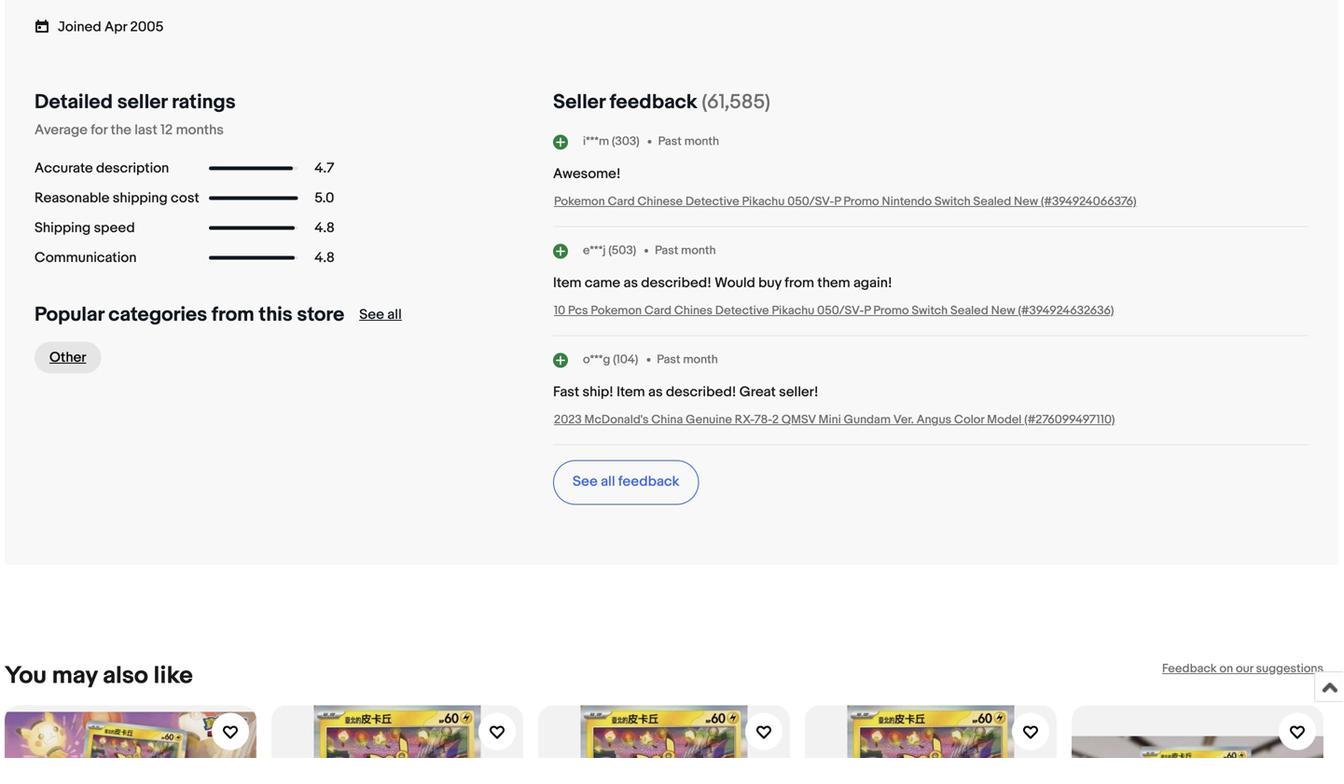 Task type: vqa. For each thing, say whether or not it's contained in the screenshot.
AS
yes



Task type: locate. For each thing, give the bounding box(es) containing it.
0 horizontal spatial as
[[624, 275, 638, 292]]

month up item came as described! would buy from them again!
[[681, 243, 716, 258]]

detective
[[686, 195, 740, 209], [716, 304, 769, 318]]

new left (#394924632636)
[[992, 304, 1016, 318]]

other link
[[35, 342, 101, 374]]

0 horizontal spatial see
[[359, 307, 384, 323]]

0 vertical spatial all
[[388, 307, 402, 323]]

all for see all
[[388, 307, 402, 323]]

average
[[35, 122, 88, 139]]

may
[[52, 662, 97, 691]]

communication
[[35, 250, 137, 266]]

month up fast ship! item as described! great seller! in the bottom of the page
[[683, 353, 718, 367]]

sealed
[[974, 195, 1012, 209], [951, 304, 989, 318]]

1 vertical spatial 050/sv-
[[818, 304, 864, 318]]

shipping
[[113, 190, 168, 207]]

1 vertical spatial as
[[649, 384, 663, 401]]

chines
[[675, 304, 713, 318]]

5.0
[[315, 190, 334, 207]]

card left chinese
[[608, 195, 635, 209]]

pokemon down came
[[591, 304, 642, 318]]

050/sv-
[[788, 195, 835, 209], [818, 304, 864, 318]]

genuine
[[686, 413, 732, 427]]

item up mcdonald's
[[617, 384, 645, 401]]

them
[[818, 275, 851, 292]]

0 horizontal spatial from
[[212, 303, 254, 327]]

described! up "genuine"
[[666, 384, 737, 401]]

item
[[553, 275, 582, 292], [617, 384, 645, 401]]

2 vertical spatial past
[[657, 353, 681, 367]]

1 vertical spatial see
[[573, 474, 598, 490]]

qmsv
[[782, 413, 816, 427]]

month for would
[[681, 243, 716, 258]]

1 horizontal spatial from
[[785, 275, 815, 292]]

0 vertical spatial feedback
[[610, 90, 698, 114]]

2
[[773, 413, 779, 427]]

2 4.8 from the top
[[315, 250, 335, 266]]

0 vertical spatial item
[[553, 275, 582, 292]]

1 vertical spatial new
[[992, 304, 1016, 318]]

item up the 10
[[553, 275, 582, 292]]

o***g
[[583, 353, 611, 367]]

seller!
[[779, 384, 819, 401]]

joined
[[58, 19, 101, 36]]

promo
[[844, 195, 880, 209], [874, 304, 909, 318]]

as right came
[[624, 275, 638, 292]]

new left (#394924066376)
[[1015, 195, 1039, 209]]

accurate description
[[35, 160, 169, 177]]

past for item came as described! would buy from them again!
[[655, 243, 679, 258]]

(#394924066376)
[[1041, 195, 1137, 209]]

1 vertical spatial past month
[[655, 243, 716, 258]]

1 horizontal spatial item
[[617, 384, 645, 401]]

month down (61,585)
[[685, 134, 720, 149]]

also
[[103, 662, 148, 691]]

050/sv- down them
[[818, 304, 864, 318]]

1 vertical spatial p
[[864, 304, 871, 318]]

joined apr 2005
[[58, 19, 164, 36]]

as
[[624, 275, 638, 292], [649, 384, 663, 401]]

detective down would
[[716, 304, 769, 318]]

for
[[91, 122, 108, 139]]

1 horizontal spatial see
[[573, 474, 598, 490]]

0 vertical spatial 050/sv-
[[788, 195, 835, 209]]

card
[[608, 195, 635, 209], [645, 304, 672, 318]]

1 vertical spatial switch
[[912, 304, 948, 318]]

pokemon
[[554, 195, 605, 209], [591, 304, 642, 318]]

1 vertical spatial all
[[601, 474, 615, 490]]

as up china
[[649, 384, 663, 401]]

10 pcs pokemon card chines detective pikachu 050/sv-p promo switch sealed new (#394924632636)
[[554, 304, 1115, 318]]

new
[[1015, 195, 1039, 209], [992, 304, 1016, 318]]

0 vertical spatial past
[[658, 134, 682, 149]]

past
[[658, 134, 682, 149], [655, 243, 679, 258], [657, 353, 681, 367]]

angus
[[917, 413, 952, 427]]

0 vertical spatial pokemon
[[554, 195, 605, 209]]

2023 mcdonald's china genuine rx-78-2 qmsv mini gundam ver. angus color model (#276099497110)
[[554, 413, 1116, 427]]

past for fast ship! item as described! great seller!
[[657, 353, 681, 367]]

pcs
[[568, 304, 588, 318]]

1 vertical spatial pokemon
[[591, 304, 642, 318]]

shipping speed
[[35, 220, 135, 237]]

all right store at the top left of page
[[388, 307, 402, 323]]

0 vertical spatial described!
[[641, 275, 712, 292]]

4.8 for communication
[[315, 250, 335, 266]]

the
[[111, 122, 131, 139]]

1 vertical spatial 4.8
[[315, 250, 335, 266]]

0 vertical spatial see
[[359, 307, 384, 323]]

detective right chinese
[[686, 195, 740, 209]]

pokemon down awesome!
[[554, 195, 605, 209]]

list
[[5, 691, 1339, 759]]

past month up item came as described! would buy from them again!
[[655, 243, 716, 258]]

nintendo
[[882, 195, 932, 209]]

you
[[5, 662, 47, 691]]

1 horizontal spatial all
[[601, 474, 615, 490]]

speed
[[94, 220, 135, 237]]

4.8 down 5.0
[[315, 220, 335, 237]]

item came as described! would buy from them again!
[[553, 275, 893, 292]]

see right store at the top left of page
[[359, 307, 384, 323]]

pikachu up buy
[[742, 195, 785, 209]]

0 vertical spatial promo
[[844, 195, 880, 209]]

pikachu
[[742, 195, 785, 209], [772, 304, 815, 318]]

feedback down china
[[619, 474, 680, 490]]

pikachu down buy
[[772, 304, 815, 318]]

0 horizontal spatial all
[[388, 307, 402, 323]]

2005
[[130, 19, 164, 36]]

pokemon card chinese detective pikachu 050/sv-p promo nintendo switch sealed new (#394924066376) link
[[554, 195, 1137, 209]]

promo left 'nintendo'
[[844, 195, 880, 209]]

feedback on our suggestions
[[1163, 662, 1324, 677]]

1 vertical spatial from
[[212, 303, 254, 327]]

p down 'again!'
[[864, 304, 871, 318]]

p left 'nintendo'
[[835, 195, 841, 209]]

rx-
[[735, 413, 755, 427]]

050/sv- up them
[[788, 195, 835, 209]]

past month down seller feedback (61,585)
[[658, 134, 720, 149]]

0 vertical spatial card
[[608, 195, 635, 209]]

ver.
[[894, 413, 914, 427]]

0 vertical spatial switch
[[935, 195, 971, 209]]

1 4.8 from the top
[[315, 220, 335, 237]]

1 vertical spatial month
[[681, 243, 716, 258]]

described! up chines
[[641, 275, 712, 292]]

0 vertical spatial detective
[[686, 195, 740, 209]]

past up fast ship! item as described! great seller! in the bottom of the page
[[657, 353, 681, 367]]

from
[[785, 275, 815, 292], [212, 303, 254, 327]]

switch
[[935, 195, 971, 209], [912, 304, 948, 318]]

0 vertical spatial 4.8
[[315, 220, 335, 237]]

past right the (503) on the left of page
[[655, 243, 679, 258]]

1 horizontal spatial card
[[645, 304, 672, 318]]

1 vertical spatial detective
[[716, 304, 769, 318]]

0 vertical spatial p
[[835, 195, 841, 209]]

mini
[[819, 413, 841, 427]]

2 vertical spatial past month
[[657, 353, 718, 367]]

gundam
[[844, 413, 891, 427]]

see for see all feedback
[[573, 474, 598, 490]]

1 horizontal spatial as
[[649, 384, 663, 401]]

4.7
[[315, 160, 334, 177]]

2 vertical spatial month
[[683, 353, 718, 367]]

past down seller feedback (61,585)
[[658, 134, 682, 149]]

p
[[835, 195, 841, 209], [864, 304, 871, 318]]

feedback up (303) at the left
[[610, 90, 698, 114]]

1 vertical spatial past
[[655, 243, 679, 258]]

from left this at the top of page
[[212, 303, 254, 327]]

from right buy
[[785, 275, 815, 292]]

all down mcdonald's
[[601, 474, 615, 490]]

months
[[176, 122, 224, 139]]

see down 2023
[[573, 474, 598, 490]]

12
[[161, 122, 173, 139]]

see
[[359, 307, 384, 323], [573, 474, 598, 490]]

4.8 up store at the top left of page
[[315, 250, 335, 266]]

card left chines
[[645, 304, 672, 318]]

0 vertical spatial as
[[624, 275, 638, 292]]

promo down 'again!'
[[874, 304, 909, 318]]

past month up fast ship! item as described! great seller! in the bottom of the page
[[657, 353, 718, 367]]

0 vertical spatial from
[[785, 275, 815, 292]]

0 vertical spatial sealed
[[974, 195, 1012, 209]]



Task type: describe. For each thing, give the bounding box(es) containing it.
chinese
[[638, 195, 683, 209]]

(104)
[[613, 353, 639, 367]]

our
[[1236, 662, 1254, 677]]

ratings
[[172, 90, 236, 114]]

this
[[259, 303, 293, 327]]

all for see all feedback
[[601, 474, 615, 490]]

0 vertical spatial past month
[[658, 134, 720, 149]]

0 horizontal spatial p
[[835, 195, 841, 209]]

popular categories from this store
[[35, 303, 345, 327]]

0 vertical spatial month
[[685, 134, 720, 149]]

0 horizontal spatial card
[[608, 195, 635, 209]]

(#276099497110)
[[1025, 413, 1116, 427]]

i***m
[[583, 134, 610, 149]]

model
[[988, 413, 1022, 427]]

see all feedback link
[[553, 461, 699, 505]]

(303)
[[612, 134, 640, 149]]

78-
[[755, 413, 773, 427]]

ship!
[[583, 384, 614, 401]]

0 horizontal spatial item
[[553, 275, 582, 292]]

1 vertical spatial item
[[617, 384, 645, 401]]

2023
[[554, 413, 582, 427]]

month for described!
[[683, 353, 718, 367]]

o***g (104)
[[583, 353, 639, 367]]

apr
[[105, 19, 127, 36]]

10
[[554, 304, 566, 318]]

accurate
[[35, 160, 93, 177]]

suggestions
[[1257, 662, 1324, 677]]

10 pcs pokemon card chines detective pikachu 050/sv-p promo switch sealed new (#394924632636) link
[[554, 304, 1115, 318]]

pokemon card chinese detective pikachu 050/sv-p promo nintendo switch sealed new (#394924066376)
[[554, 195, 1137, 209]]

past month for described!
[[655, 243, 716, 258]]

1 vertical spatial feedback
[[619, 474, 680, 490]]

detailed
[[35, 90, 113, 114]]

1 vertical spatial card
[[645, 304, 672, 318]]

1 vertical spatial sealed
[[951, 304, 989, 318]]

4.8 for shipping speed
[[315, 220, 335, 237]]

i***m (303)
[[583, 134, 640, 149]]

buy
[[759, 275, 782, 292]]

detailed seller ratings
[[35, 90, 236, 114]]

great
[[740, 384, 776, 401]]

1 vertical spatial described!
[[666, 384, 737, 401]]

see all link
[[359, 307, 402, 323]]

again!
[[854, 275, 893, 292]]

categories
[[109, 303, 207, 327]]

like
[[154, 662, 193, 691]]

e***j (503)
[[583, 243, 637, 258]]

on
[[1220, 662, 1234, 677]]

china
[[652, 413, 683, 427]]

text__icon wrapper image
[[35, 17, 58, 34]]

(61,585)
[[702, 90, 771, 114]]

fast ship! item as described! great seller!
[[553, 384, 819, 401]]

seller
[[553, 90, 606, 114]]

0 vertical spatial new
[[1015, 195, 1039, 209]]

mcdonald's
[[585, 413, 649, 427]]

would
[[715, 275, 756, 292]]

shipping
[[35, 220, 91, 237]]

e***j
[[583, 243, 606, 258]]

other
[[49, 350, 86, 366]]

came
[[585, 275, 621, 292]]

feedback
[[1163, 662, 1217, 677]]

0 vertical spatial pikachu
[[742, 195, 785, 209]]

feedback on our suggestions link
[[1163, 662, 1324, 677]]

seller feedback (61,585)
[[553, 90, 771, 114]]

popular
[[35, 303, 104, 327]]

see for see all
[[359, 307, 384, 323]]

see all feedback
[[573, 474, 680, 490]]

reasonable
[[35, 190, 110, 207]]

fast
[[553, 384, 580, 401]]

reasonable shipping cost
[[35, 190, 199, 207]]

awesome!
[[553, 166, 621, 182]]

seller
[[117, 90, 167, 114]]

description
[[96, 160, 169, 177]]

(503)
[[609, 243, 637, 258]]

1 horizontal spatial p
[[864, 304, 871, 318]]

cost
[[171, 190, 199, 207]]

you may also like
[[5, 662, 193, 691]]

color
[[955, 413, 985, 427]]

2023 mcdonald's china genuine rx-78-2 qmsv mini gundam ver. angus color model (#276099497110) link
[[554, 413, 1116, 427]]

store
[[297, 303, 345, 327]]

past for awesome!
[[658, 134, 682, 149]]

1 vertical spatial pikachu
[[772, 304, 815, 318]]

(#394924632636)
[[1019, 304, 1115, 318]]

last
[[135, 122, 157, 139]]

average for the last 12 months
[[35, 122, 224, 139]]

past month for as
[[657, 353, 718, 367]]

see all
[[359, 307, 402, 323]]

1 vertical spatial promo
[[874, 304, 909, 318]]



